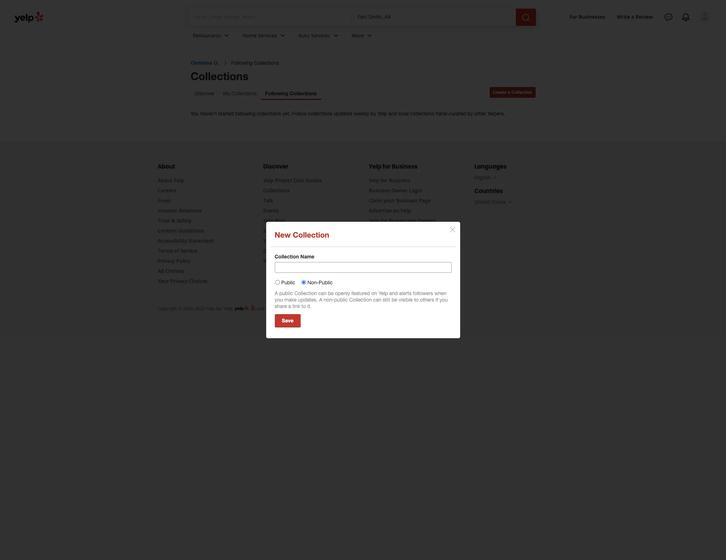 Task type: vqa. For each thing, say whether or not it's contained in the screenshot.
Exodus Construction & Remodeling icon at right
no



Task type: locate. For each thing, give the bounding box(es) containing it.
3 collections from the left
[[410, 111, 435, 116]]

1 horizontal spatial a
[[508, 90, 511, 95]]

collections left yet.
[[257, 111, 281, 116]]

collection right create in the right top of the page
[[512, 90, 533, 95]]

owner
[[392, 187, 408, 194]]

0 horizontal spatial discover
[[195, 91, 215, 96]]

yelp project cost guides link
[[263, 177, 322, 184]]

you right if
[[440, 297, 448, 303]]

1 vertical spatial be
[[392, 297, 398, 303]]

0 horizontal spatial collections
[[257, 111, 281, 116]]

1 vertical spatial a
[[319, 297, 322, 303]]

yelp inside about yelp careers press investor relations trust & safety content guidelines accessibility statement terms of service privacy policy ad choices your privacy choices
[[174, 177, 184, 184]]

and up still
[[390, 290, 398, 296]]

1 horizontal spatial following
[[265, 90, 289, 96]]

0 vertical spatial of
[[174, 247, 179, 254]]

collections up following collections tab list
[[254, 60, 279, 66]]

write a review link
[[614, 10, 656, 23]]

yelp mobile link
[[263, 237, 292, 244]]

restaurant
[[389, 217, 416, 224]]

rss link
[[263, 257, 272, 264]]

by
[[371, 111, 376, 116], [468, 111, 473, 116]]

yelp project cost guides collections talk events yelp blog support yelp mobile developers rss
[[263, 177, 322, 264]]

1 horizontal spatial support
[[392, 247, 411, 254]]

2004–2023
[[183, 306, 205, 312]]

be right still
[[392, 297, 398, 303]]

a right create in the right top of the page
[[508, 90, 511, 95]]

×
[[449, 221, 457, 236]]

2 vertical spatial a
[[289, 303, 291, 309]]

2   text field from the left
[[358, 13, 510, 21]]

page
[[419, 197, 431, 204]]

support
[[263, 227, 283, 234], [392, 247, 411, 254]]

name
[[301, 253, 315, 260]]

collections down project
[[263, 187, 290, 194]]

1 horizontal spatial by
[[468, 111, 473, 116]]

1 vertical spatial about
[[158, 177, 172, 184]]

write a review
[[617, 13, 653, 20]]

1 horizontal spatial   text field
[[358, 13, 510, 21]]

a right write
[[632, 13, 635, 20]]

service
[[180, 247, 198, 254]]

your
[[384, 197, 395, 204]]

haven't
[[200, 111, 217, 116]]

about yelp careers press investor relations trust & safety content guidelines accessibility statement terms of service privacy policy ad choices your privacy choices
[[158, 177, 214, 284]]

messages image
[[665, 13, 673, 22]]

2 by from the left
[[468, 111, 473, 116]]

yelp up claim
[[369, 177, 379, 184]]

0 horizontal spatial to
[[302, 303, 306, 309]]

business up yelp blog for business link
[[369, 247, 390, 254]]

of left yelp.
[[348, 306, 353, 312]]

yelp up careers link
[[174, 177, 184, 184]]

0 vertical spatial be
[[328, 290, 334, 296]]

2 about from the top
[[158, 177, 172, 184]]

public up make
[[281, 280, 295, 285]]

and left local
[[389, 111, 397, 116]]

about inside about yelp careers press investor relations trust & safety content guidelines accessibility statement terms of service privacy policy ad choices your privacy choices
[[158, 177, 172, 184]]

and right yelp burst icon
[[257, 306, 265, 312]]

investor
[[158, 207, 178, 214]]

1 collections from the left
[[257, 111, 281, 116]]

following up yet.
[[265, 90, 289, 96]]

developers
[[263, 247, 291, 254]]

1 vertical spatial blog
[[381, 257, 391, 264]]

make
[[284, 297, 297, 303]]

0 horizontal spatial a
[[275, 290, 278, 296]]

1 vertical spatial following collections
[[265, 90, 317, 96]]

1 vertical spatial on
[[372, 290, 377, 296]]

business support yelp blog for business
[[369, 247, 422, 264]]

yelp down events link
[[263, 217, 274, 224]]

ad
[[158, 267, 164, 274]]

discover up project
[[263, 162, 289, 171]]

0 vertical spatial choices
[[165, 267, 184, 274]]

updated
[[334, 111, 353, 116]]

1 vertical spatial public
[[334, 297, 348, 303]]

press
[[158, 197, 171, 204]]

support inside yelp project cost guides collections talk events yelp blog support yelp mobile developers rss
[[263, 227, 283, 234]]

2 horizontal spatial collections
[[410, 111, 435, 116]]

0 vertical spatial following collections
[[231, 60, 279, 66]]

0 vertical spatial discover
[[195, 91, 215, 96]]

1 horizontal spatial be
[[392, 297, 398, 303]]

0 vertical spatial about
[[158, 162, 175, 171]]

public down openly at bottom left
[[334, 297, 348, 303]]

my collections
[[223, 91, 257, 96]]

collections
[[257, 111, 281, 116], [308, 111, 332, 116], [410, 111, 435, 116]]

about up careers link
[[158, 177, 172, 184]]

1 horizontal spatial a
[[319, 297, 322, 303]]

of inside about yelp careers press investor relations trust & safety content guidelines accessibility statement terms of service privacy policy ad choices your privacy choices
[[174, 247, 179, 254]]

yelp down support link
[[263, 237, 274, 244]]

businesses
[[579, 13, 606, 20]]

privacy down terms
[[158, 257, 175, 264]]

2 horizontal spatial a
[[632, 13, 635, 20]]

statement
[[188, 237, 214, 244]]

on right featured at the bottom
[[372, 290, 377, 296]]

support up yelp blog for business link
[[392, 247, 411, 254]]

1 vertical spatial and
[[390, 290, 398, 296]]

1 horizontal spatial can
[[373, 297, 382, 303]]

choices down 'privacy policy' link
[[165, 267, 184, 274]]

collections right follow at top
[[308, 111, 332, 116]]

a inside a public collection can be openly featured on yelp and alerts followers when you make updates. a non-public collection can still be visible to others if you share a link to it.
[[289, 303, 291, 309]]

yelp up still
[[379, 290, 388, 296]]

about up "about yelp" 'link'
[[158, 162, 175, 171]]

1 vertical spatial to
[[302, 303, 306, 309]]

by left other
[[468, 111, 473, 116]]

2 vertical spatial and
[[257, 306, 265, 312]]

choices down policy
[[189, 278, 208, 284]]

0 vertical spatial can
[[319, 290, 327, 296]]

link
[[293, 303, 300, 309]]

to left it.
[[302, 303, 306, 309]]

2 you from the left
[[440, 297, 448, 303]]

0 vertical spatial to
[[414, 297, 419, 303]]

cost
[[293, 177, 304, 184]]

a inside button
[[508, 90, 511, 95]]

on
[[393, 207, 400, 214], [372, 290, 377, 296]]

languages
[[475, 162, 507, 171]]

be up non-
[[328, 290, 334, 296]]

relations
[[179, 207, 201, 214]]

business up alerts
[[401, 257, 422, 264]]

a down make
[[289, 303, 291, 309]]

a up share
[[275, 290, 278, 296]]

1 vertical spatial support
[[392, 247, 411, 254]]

None radio
[[301, 280, 306, 285]]

privacy down the ad choices "link" on the left
[[170, 278, 188, 284]]

claim
[[369, 197, 383, 204]]

0 vertical spatial a
[[632, 13, 635, 20]]

choices
[[165, 267, 184, 274], [189, 278, 208, 284]]

to down followers
[[414, 297, 419, 303]]

0 vertical spatial public
[[279, 290, 293, 296]]

collection down mobile
[[275, 253, 299, 260]]

1 horizontal spatial collections
[[308, 111, 332, 116]]

Collection Name text field
[[275, 262, 452, 273]]

investor relations link
[[158, 207, 201, 214]]

1 vertical spatial privacy
[[170, 278, 188, 284]]

collections up follow at top
[[290, 90, 317, 96]]

copyright © 2004–2023 yelp inc. yelp,
[[158, 306, 234, 312]]

  text field
[[194, 13, 346, 21], [358, 13, 510, 21]]

1 vertical spatial discover
[[263, 162, 289, 171]]

following collections up following collections tab list
[[231, 60, 279, 66]]

0 horizontal spatial choices
[[165, 267, 184, 274]]

advertise
[[369, 207, 392, 214]]

0 vertical spatial support
[[263, 227, 283, 234]]

a
[[632, 13, 635, 20], [508, 90, 511, 95], [289, 303, 291, 309]]

support inside business support yelp blog for business
[[392, 247, 411, 254]]

0 horizontal spatial of
[[174, 247, 179, 254]]

when
[[435, 290, 447, 296]]

alerts
[[399, 290, 412, 296]]

None radio
[[275, 280, 280, 285]]

0 horizontal spatial public
[[281, 280, 295, 285]]

1 horizontal spatial on
[[393, 207, 400, 214]]

public
[[281, 280, 295, 285], [319, 280, 333, 285]]

and inside a public collection can be openly featured on yelp and alerts followers when you make updates. a non-public collection can still be visible to others if you share a link to it.
[[390, 290, 398, 296]]

1 horizontal spatial blog
[[381, 257, 391, 264]]

a left non-
[[319, 297, 322, 303]]

support down yelp blog link
[[263, 227, 283, 234]]

related
[[266, 306, 280, 312]]

0 horizontal spatial support
[[263, 227, 283, 234]]

collection down featured at the bottom
[[349, 297, 372, 303]]

collection up name
[[293, 230, 329, 239]]

yelp burst image
[[250, 305, 256, 311]]

trust
[[158, 217, 170, 224]]

0 horizontal spatial following
[[231, 60, 253, 66]]

1 by from the left
[[371, 111, 376, 116]]

1 vertical spatial can
[[373, 297, 382, 303]]

yelp for business
[[369, 162, 418, 171]]

0 horizontal spatial blog
[[275, 217, 286, 224]]

0 vertical spatial and
[[389, 111, 397, 116]]

1 horizontal spatial to
[[414, 297, 419, 303]]

you
[[191, 111, 199, 116]]

0 vertical spatial on
[[393, 207, 400, 214]]

by right weekly
[[371, 111, 376, 116]]

0 horizontal spatial be
[[328, 290, 334, 296]]

1 horizontal spatial public
[[319, 280, 333, 285]]

0 vertical spatial following
[[231, 60, 253, 66]]

discover up the haven't on the top left
[[195, 91, 215, 96]]

for
[[383, 162, 391, 171], [381, 177, 388, 184], [381, 217, 388, 224], [393, 257, 400, 264]]

collections right local
[[410, 111, 435, 116]]

about
[[158, 162, 175, 171], [158, 177, 172, 184]]

developers link
[[263, 247, 291, 254]]

accessibility
[[158, 237, 187, 244]]

to
[[414, 297, 419, 303], [302, 303, 306, 309]]

of
[[174, 247, 179, 254], [348, 306, 353, 312]]

featured
[[352, 290, 370, 296]]

1 you from the left
[[275, 297, 283, 303]]

started
[[218, 111, 234, 116]]

on down claim your business page link
[[393, 207, 400, 214]]

1 vertical spatial a
[[508, 90, 511, 95]]

1 vertical spatial of
[[348, 306, 353, 312]]

yelp up yelp for business link
[[369, 162, 382, 171]]

public
[[279, 290, 293, 296], [334, 297, 348, 303]]

yelp up featured at the bottom
[[369, 257, 379, 264]]

0 horizontal spatial by
[[371, 111, 376, 116]]

following collections inside tab list
[[265, 90, 317, 96]]

non-
[[308, 280, 319, 285]]

can left still
[[373, 297, 382, 303]]

yelp for business link
[[369, 177, 410, 184]]

1   text field from the left
[[194, 13, 346, 21]]

you up share
[[275, 297, 283, 303]]

yelp up collections link
[[263, 177, 274, 184]]

public up make
[[279, 290, 293, 296]]

0 horizontal spatial on
[[372, 290, 377, 296]]

1 vertical spatial following
[[265, 90, 289, 96]]

1 horizontal spatial you
[[440, 297, 448, 303]]

business
[[392, 162, 418, 171], [389, 177, 410, 184], [369, 187, 390, 194], [396, 197, 418, 204], [369, 247, 390, 254], [401, 257, 422, 264]]

collection name
[[275, 253, 315, 260]]

for up alerts
[[393, 257, 400, 264]]

None search field
[[188, 9, 545, 26]]

following collections up yet.
[[265, 90, 317, 96]]

ad choices link
[[158, 267, 184, 274]]

other
[[475, 111, 486, 116]]

of up 'privacy policy' link
[[174, 247, 179, 254]]

about for about yelp careers press investor relations trust & safety content guidelines accessibility statement terms of service privacy policy ad choices your privacy choices
[[158, 177, 172, 184]]

0 horizontal spatial you
[[275, 297, 283, 303]]

0 horizontal spatial a
[[289, 303, 291, 309]]

public up non-
[[319, 280, 333, 285]]

weekly
[[354, 111, 369, 116]]

following right o.
[[231, 60, 253, 66]]

0 horizontal spatial public
[[279, 290, 293, 296]]

1 horizontal spatial public
[[334, 297, 348, 303]]

a public collection can be openly featured on yelp and alerts followers when you make updates. a non-public collection can still be visible to others if you share a link to it.
[[275, 290, 448, 309]]

0 vertical spatial blog
[[275, 217, 286, 224]]

marks
[[281, 306, 294, 312]]

1 vertical spatial choices
[[189, 278, 208, 284]]

notifications image
[[682, 13, 691, 22]]

registered
[[302, 306, 323, 312]]

can up non-
[[319, 290, 327, 296]]

1 about from the top
[[158, 162, 175, 171]]

0 horizontal spatial   text field
[[194, 13, 346, 21]]



Task type: describe. For each thing, give the bounding box(es) containing it.
notifications image
[[682, 13, 691, 22]]

yelp for business business owner login claim your business page advertise on yelp yelp for restaurant owners
[[369, 177, 436, 224]]

local
[[398, 111, 409, 116]]

others
[[420, 297, 434, 303]]

countries
[[475, 187, 503, 195]]

your
[[158, 278, 169, 284]]

create a collection button
[[490, 87, 536, 98]]

on inside a public collection can be openly featured on yelp and alerts followers when you make updates. a non-public collection can still be visible to others if you share a link to it.
[[372, 290, 377, 296]]

for up the business owner login link
[[381, 177, 388, 184]]

a for collection
[[508, 90, 511, 95]]

curated
[[449, 111, 466, 116]]

yelp logo image
[[235, 305, 248, 312]]

create a collection
[[493, 90, 533, 95]]

careers
[[158, 187, 176, 194]]

business up claim
[[369, 187, 390, 194]]

new
[[275, 230, 291, 239]]

collection up the updates. on the bottom left
[[295, 290, 317, 296]]

1 horizontal spatial of
[[348, 306, 353, 312]]

business down owner
[[396, 197, 418, 204]]

events
[[263, 207, 279, 214]]

updates.
[[298, 297, 318, 303]]

yelp inside a public collection can be openly featured on yelp and alerts followers when you make updates. a non-public collection can still be visible to others if you share a link to it.
[[379, 290, 388, 296]]

follow
[[292, 111, 307, 116]]

yelp right weekly
[[378, 111, 387, 116]]

discover link
[[191, 87, 219, 100]]

for down advertise
[[381, 217, 388, 224]]

for up yelp for business link
[[383, 162, 391, 171]]

careers link
[[158, 187, 176, 194]]

yelp inside business support yelp blog for business
[[369, 257, 379, 264]]

search image
[[522, 13, 530, 22]]

press link
[[158, 197, 171, 204]]

for businesses link
[[567, 10, 609, 23]]

trust & safety link
[[158, 217, 192, 224]]

on inside yelp for business business owner login claim your business page advertise on yelp yelp for restaurant owners
[[393, 207, 400, 214]]

trademarks
[[324, 306, 347, 312]]

yelp left inc.
[[206, 306, 215, 312]]

0 vertical spatial a
[[275, 290, 278, 296]]

  text field for address, neighborhood, city, state or zip text field
[[358, 13, 510, 21]]

2 collections from the left
[[308, 111, 332, 116]]

yelp down advertise
[[369, 217, 379, 224]]

login
[[409, 187, 423, 194]]

write
[[617, 13, 630, 20]]

yelp blog link
[[263, 217, 286, 224]]

collections inside yelp project cost guides collections talk events yelp blog support yelp mobile developers rss
[[263, 187, 290, 194]]

review
[[636, 13, 653, 20]]

christina
[[191, 60, 212, 66]]

tacos, cheap dinner, Max's text field
[[194, 13, 346, 20]]

search image
[[522, 13, 530, 22]]

for businesses
[[570, 13, 606, 20]]

accessibility statement link
[[158, 237, 214, 244]]

owners
[[417, 217, 436, 224]]

blog inside business support yelp blog for business
[[381, 257, 391, 264]]

messages image
[[665, 13, 673, 22]]

collection inside button
[[512, 90, 533, 95]]

terms
[[158, 247, 173, 254]]

yelp blog for business link
[[369, 257, 422, 264]]

non-public
[[308, 280, 333, 285]]

business up owner
[[389, 177, 410, 184]]

1 horizontal spatial discover
[[263, 162, 289, 171]]

1 horizontal spatial choices
[[189, 278, 208, 284]]

content
[[158, 227, 177, 234]]

following collections link
[[261, 87, 321, 100]]

&
[[172, 217, 175, 224]]

address, neighborhood, city, state or zip text field
[[358, 13, 510, 20]]

blog inside yelp project cost guides collections talk events yelp blog support yelp mobile developers rss
[[275, 217, 286, 224]]

followers
[[413, 290, 433, 296]]

your privacy choices link
[[158, 278, 208, 284]]

project
[[275, 177, 292, 184]]

collections down o.
[[191, 70, 249, 83]]

my collections link
[[219, 87, 261, 100]]

about for about
[[158, 162, 175, 171]]

content guidelines link
[[158, 227, 204, 234]]

privacy policy link
[[158, 257, 191, 264]]

save button
[[275, 314, 301, 327]]

following collections tab list
[[191, 87, 321, 100]]

for
[[570, 13, 578, 20]]

for inside business support yelp blog for business
[[393, 257, 400, 264]]

share
[[275, 303, 287, 309]]

yelp for restaurant owners link
[[369, 217, 436, 224]]

create
[[493, 90, 507, 95]]

yelp.
[[354, 306, 363, 312]]

guidelines
[[178, 227, 204, 234]]

rss
[[263, 257, 272, 264]]

o.
[[214, 60, 219, 66]]

discover inside discover link
[[195, 91, 215, 96]]

it.
[[308, 303, 312, 309]]

you haven't started following collections yet. follow collections updated weekly by yelp and local collections hand-curated by other yelpers.
[[191, 111, 505, 116]]

talk link
[[263, 197, 273, 204]]

yelp,
[[224, 306, 234, 312]]

1 public from the left
[[281, 280, 295, 285]]

advertise on yelp link
[[369, 207, 411, 214]]

inc.
[[216, 306, 223, 312]]

©
[[178, 306, 182, 312]]

events link
[[263, 207, 279, 214]]

policy
[[176, 257, 191, 264]]

copyright
[[158, 306, 177, 312]]

safety
[[177, 217, 192, 224]]

yet.
[[283, 111, 291, 116]]

my
[[223, 91, 230, 96]]

and related marks are registered trademarks of yelp.
[[257, 306, 363, 312]]

0 vertical spatial privacy
[[158, 257, 175, 264]]

terms of service link
[[158, 247, 198, 254]]

non-
[[324, 297, 334, 303]]

are
[[295, 306, 301, 312]]

  text field for tacos, cheap dinner, max's text field
[[194, 13, 346, 21]]

,
[[248, 306, 250, 312]]

2 public from the left
[[319, 280, 333, 285]]

support link
[[263, 227, 283, 234]]

business up yelp for business link
[[392, 162, 418, 171]]

following inside tab list
[[265, 90, 289, 96]]

0 horizontal spatial can
[[319, 290, 327, 296]]

business owner login link
[[369, 187, 423, 194]]

about yelp link
[[158, 177, 184, 184]]

collections right my
[[232, 91, 257, 96]]

if
[[436, 297, 438, 303]]

yelp up restaurant
[[401, 207, 411, 214]]

a for review
[[632, 13, 635, 20]]



